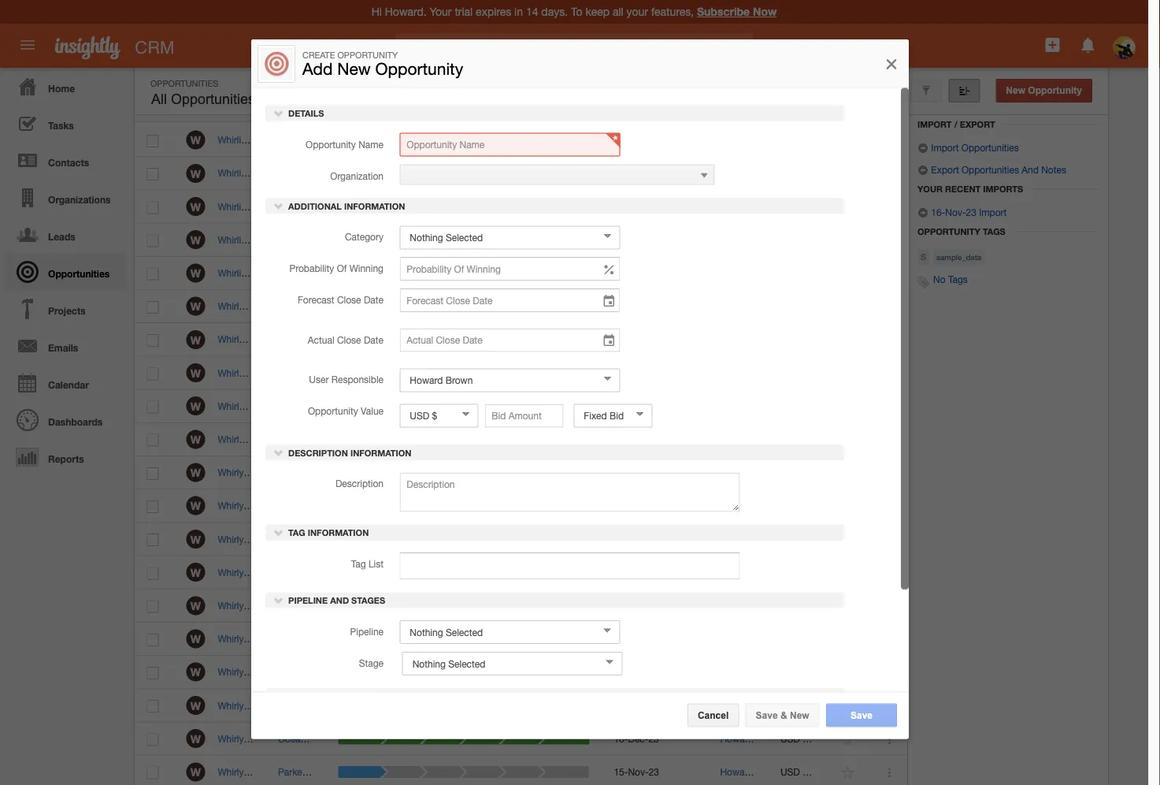 Task type: locate. For each thing, give the bounding box(es) containing it.
1 vertical spatial information
[[351, 447, 412, 457]]

19 w from the top
[[191, 732, 201, 745]]

Opportunity Name text field
[[400, 132, 621, 156]]

3 16-nov-23 from the top
[[614, 633, 660, 644]]

3 whirligig from the top
[[218, 201, 254, 212]]

barbara
[[372, 700, 406, 711]]

oceanic airlines link down the whirlybird g550 - globex, spain - katherine reyes
[[278, 533, 346, 545]]

1 whirligig from the top
[[218, 134, 254, 145]]

dec- for whirligig g990 - clampett oil and gas, singapore - aaron lang
[[629, 134, 649, 145]]

w for whirlwinder x520 - jakubowski llc - jason castillo
[[191, 366, 201, 379]]

t200 for cyberdyne
[[263, 633, 284, 644]]

whirlwinder up the whirlwinder x520 - globex - albert lee
[[218, 301, 268, 312]]

w for whirlwinder x520 - clampett oil and gas, uk - nicholas flores
[[191, 300, 201, 313]]

17 w link from the top
[[186, 663, 205, 682]]

10 w from the top
[[191, 433, 201, 446]]

whirlybird g550 - clampett oil and gas corp. - katherine warren
[[218, 467, 494, 478]]

g990 up nakatomi trading corp. link
[[257, 168, 280, 179]]

0 vertical spatial oceanic airlines link
[[278, 533, 346, 545]]

follow image for whirlybird t200 - jakubowski llc - barbara lane
[[841, 699, 856, 714]]

chevron down image down whirligig g990 - globex - albert lee
[[273, 199, 285, 211]]

6 16-dec-23 cell from the top
[[602, 423, 709, 456]]

1 howard from the top
[[721, 201, 754, 212]]

1 vertical spatial tag
[[351, 558, 366, 569]]

g990 down whirligig g990 - globex - albert lee
[[257, 201, 280, 212]]

1 vertical spatial 16-nov-23 cell
[[602, 357, 709, 390]]

opportunity
[[338, 49, 398, 60], [376, 59, 464, 78], [1029, 85, 1083, 96], [306, 138, 356, 149], [918, 226, 981, 236], [308, 405, 358, 416]]

llc for jason
[[353, 367, 371, 378]]

w link
[[186, 131, 205, 149], [186, 164, 205, 183], [186, 197, 205, 216], [186, 230, 205, 249], [186, 264, 205, 282], [186, 297, 205, 316], [186, 330, 205, 349], [186, 363, 205, 382], [186, 397, 205, 415], [186, 430, 205, 449], [186, 463, 205, 482], [186, 496, 205, 515], [186, 530, 205, 549], [186, 563, 205, 582], [186, 596, 205, 615], [186, 629, 205, 648], [186, 663, 205, 682], [186, 696, 205, 715], [186, 729, 205, 748], [186, 762, 205, 781]]

organization inside add new opportunity dialog
[[331, 169, 384, 180]]

w for whirligig g990 - globex - albert lee
[[191, 167, 201, 180]]

0 vertical spatial warbucks industries
[[278, 267, 364, 278]]

oliver
[[432, 234, 456, 245]]

0 vertical spatial 15-nov-23
[[614, 168, 660, 179]]

oil
[[320, 134, 331, 145], [330, 134, 342, 145], [320, 301, 331, 312], [342, 301, 353, 312], [320, 467, 331, 478], [336, 467, 348, 478]]

whirlwinder for whirlwinder x520 - king group - chris chen
[[218, 400, 268, 411]]

1 16-dec-23 from the top
[[614, 134, 660, 145]]

brown for usd $‎270,000.00
[[756, 434, 784, 445]]

tag list
[[351, 558, 384, 569]]

no tags
[[934, 274, 968, 285]]

1 horizontal spatial tag
[[351, 558, 366, 569]]

- up reyes
[[415, 467, 418, 478]]

whirligig g990 - nakatomi trading corp. - samantha wright
[[218, 201, 471, 212]]

2 vertical spatial new
[[791, 710, 810, 720]]

23 for whirligig g990 - globex - albert lee
[[649, 168, 660, 179]]

0 horizontal spatial forecast close date
[[298, 294, 384, 305]]

0 vertical spatial and
[[1022, 164, 1039, 175]]

albert right actual
[[340, 334, 365, 345]]

1 vertical spatial pipeline
[[289, 595, 328, 605]]

parker and company down whirlybird t200 - oceanic airlines - mark sakda 'link'
[[278, 766, 368, 777]]

import left /
[[918, 119, 953, 129]]

20 w link from the top
[[186, 762, 205, 781]]

1 vertical spatial mills
[[418, 600, 437, 611]]

lang
[[465, 134, 486, 145]]

1 horizontal spatial katherine
[[421, 467, 461, 478]]

x520 up the sirius corp.
[[270, 400, 292, 411]]

2 whirlwinder from the top
[[218, 334, 268, 345]]

5 w from the top
[[191, 267, 201, 280]]

17 w row from the top
[[135, 656, 908, 689]]

column header
[[868, 92, 907, 122]]

1 vertical spatial sakda
[[394, 733, 421, 744]]

5 howard brown link from the top
[[721, 600, 784, 611]]

roger
[[384, 267, 410, 278], [390, 600, 415, 611]]

0 horizontal spatial new
[[338, 59, 371, 78]]

6 follow image from the top
[[841, 399, 856, 414]]

0 vertical spatial close
[[656, 102, 682, 113]]

import
[[918, 119, 953, 129], [932, 142, 960, 153], [980, 207, 1008, 218]]

brown down howard brown usd $‎270,000.00
[[756, 467, 784, 478]]

16- for whirlwinder x520 - globex - albert lee
[[614, 334, 629, 345]]

2 sirius from the left
[[301, 434, 324, 445]]

- left "nicholas"
[[413, 301, 416, 312]]

2 16-dec-23 from the top
[[614, 201, 660, 212]]

1 vertical spatial description
[[336, 477, 384, 488]]

1 uk from the left
[[374, 301, 387, 312]]

1 nakatomi from the left
[[278, 201, 319, 212]]

lee down name
[[356, 168, 371, 179]]

whirlwinder x520 - globex - albert lee link
[[218, 334, 391, 345]]

7 w row from the top
[[135, 323, 908, 357]]

cyberdyne systems corp. link
[[278, 633, 389, 644]]

15 w from the top
[[191, 599, 201, 612]]

howard left save & new
[[721, 700, 754, 711]]

Bid Amount text field
[[485, 403, 564, 427]]

2 vertical spatial date
[[364, 333, 384, 345]]

follow image for singapore
[[841, 133, 856, 148]]

whirlybird t200 - parker and company -maria nichols
[[218, 766, 447, 777]]

x520 down king group
[[270, 434, 292, 445]]

usd for usd $‎420,000.00
[[781, 733, 801, 744]]

oceanic
[[278, 533, 313, 545], [295, 533, 330, 545], [278, 733, 313, 744], [293, 733, 328, 744]]

nov-
[[629, 168, 649, 179], [946, 207, 967, 218], [629, 234, 649, 245], [629, 367, 649, 378], [629, 400, 649, 411], [629, 500, 649, 511], [629, 533, 649, 545], [629, 600, 649, 611], [629, 633, 649, 644], [629, 666, 649, 678], [629, 766, 649, 777]]

dec- for whirlwinder x520 - sirius corp. - tina martin
[[629, 434, 649, 445]]

opportunities all opportunities
[[151, 78, 259, 107]]

t200 up 'globex, hong kong' link
[[263, 633, 284, 644]]

1 horizontal spatial king
[[301, 400, 320, 411]]

$‎270,000.00
[[803, 434, 856, 445]]

1 vertical spatial 15-
[[614, 400, 629, 411]]

0 vertical spatial 23-nov-23
[[614, 500, 660, 511]]

3 w from the top
[[191, 200, 201, 213]]

g550 down chevron down image
[[263, 567, 286, 578]]

sirius down king group
[[278, 434, 302, 445]]

3 g550 from the top
[[263, 533, 286, 545]]

1 vertical spatial warbucks industries
[[278, 600, 364, 611]]

0 vertical spatial howard brown
[[721, 467, 784, 478]]

notes
[[1042, 164, 1067, 175]]

15-nov-23 for whirligig g990 - globex - albert lee
[[614, 168, 660, 179]]

1 horizontal spatial export
[[961, 119, 996, 129]]

lee up jason on the left
[[368, 334, 383, 345]]

whirlybird t200 - globex, hong kong - terry thomas link
[[218, 666, 451, 678]]

1 dec- from the top
[[629, 134, 649, 145]]

20 w from the top
[[191, 766, 201, 779]]

0 vertical spatial sakda
[[396, 533, 423, 545]]

0 vertical spatial 15-
[[614, 168, 629, 179]]

5 howard from the top
[[721, 533, 754, 545]]

subscribe now link
[[698, 5, 777, 18]]

w link for whirlybird t200 - jakubowski llc - barbara lane
[[186, 696, 205, 715]]

2 howard brown link from the top
[[721, 500, 784, 511]]

1 vertical spatial new
[[1007, 85, 1026, 96]]

oceanic airlines for g550
[[278, 533, 346, 545]]

company up pipeline and stages
[[327, 567, 368, 578]]

new right show sidebar image on the right top of the page
[[1007, 85, 1026, 96]]

nov- for whirlybird t200 - cyberdyne systems corp. - nicole gomez
[[629, 633, 649, 644]]

1 vertical spatial and
[[330, 595, 349, 605]]

w link for whirlwinder x520 - sirius corp. - tina martin
[[186, 430, 205, 449]]

9 w from the top
[[191, 400, 201, 413]]

0 horizontal spatial all
[[151, 91, 167, 107]]

0 horizontal spatial of
[[322, 234, 331, 245]]

chris
[[358, 400, 380, 411]]

t200 up whirlybird t200 - jakubowski llc - barbara lane
[[263, 666, 284, 678]]

5 g550 from the top
[[263, 600, 286, 611]]

23-
[[614, 500, 629, 511], [614, 533, 629, 545]]

g990 for globex
[[257, 168, 280, 179]]

save & new
[[756, 710, 810, 720]]

3 w link from the top
[[186, 197, 205, 216]]

7 follow image from the top
[[841, 433, 856, 448]]

w link for whirlwinder x520 - globex - albert lee
[[186, 330, 205, 349]]

globex for g990
[[289, 168, 319, 179]]

0 horizontal spatial and
[[330, 595, 349, 605]]

0 vertical spatial katherine
[[421, 467, 461, 478]]

23 for whirlwinder x520 - sirius corp. - tina martin
[[649, 434, 660, 445]]

mills for whirlybird g550 - warbucks industries - roger mills
[[418, 600, 437, 611]]

chevron down image
[[273, 107, 285, 118], [273, 199, 285, 211], [273, 446, 285, 457], [273, 594, 285, 605], [273, 690, 285, 701]]

9 follow image from the top
[[841, 499, 856, 514]]

albert down opportunity name
[[328, 168, 353, 179]]

g990 up whirligig g990 - warbucks industries - roger mills on the left top of the page
[[257, 234, 280, 245]]

pipeline for pipeline and stages
[[289, 595, 328, 605]]

chevron down image for opportunity name
[[273, 107, 285, 118]]

recycle
[[934, 100, 975, 111]]

3 w row from the top
[[135, 190, 908, 224]]

16 w from the top
[[191, 633, 201, 646]]

2 g990 from the top
[[257, 168, 280, 179]]

2 warbucks industries link from the top
[[278, 600, 364, 611]]

1 vertical spatial forecast
[[298, 294, 335, 305]]

description up spain
[[336, 477, 384, 488]]

1 vertical spatial 23-nov-23
[[614, 533, 660, 545]]

1 vertical spatial oceanic airlines link
[[278, 733, 346, 744]]

4 g550 from the top
[[263, 567, 286, 578]]

0 horizontal spatial save
[[756, 710, 778, 720]]

hong up whirlybird t200 - jakubowski llc - barbara lane
[[314, 666, 337, 678]]

3 whirlybird from the top
[[218, 533, 260, 545]]

description down whirlwinder x520 - sirius corp. - tina martin link
[[289, 447, 348, 457]]

parker and company link up pipeline and stages
[[278, 567, 368, 578]]

x520 for sirius corp.
[[270, 434, 292, 445]]

1 oceanic airlines from the top
[[278, 533, 346, 545]]

of up probability of winning
[[322, 234, 331, 245]]

1 16-nov-23 from the top
[[614, 234, 660, 245]]

pipeline down whirlybird g550 - parker and company - lisa parker
[[289, 595, 328, 605]]

18 w row from the top
[[135, 689, 908, 722]]

None checkbox
[[147, 201, 159, 214], [147, 367, 159, 380], [147, 401, 159, 413], [147, 467, 159, 480], [147, 501, 159, 513], [147, 600, 159, 613], [147, 634, 159, 646], [147, 667, 159, 679], [147, 767, 159, 779], [147, 201, 159, 214], [147, 367, 159, 380], [147, 401, 159, 413], [147, 467, 159, 480], [147, 501, 159, 513], [147, 600, 159, 613], [147, 634, 159, 646], [147, 667, 159, 679], [147, 767, 159, 779]]

0 vertical spatial oceanic airlines
[[278, 533, 346, 545]]

0 vertical spatial export
[[961, 119, 996, 129]]

9 follow image from the top
[[841, 732, 856, 747]]

6 howard brown link from the top
[[721, 700, 784, 711]]

14 w link from the top
[[186, 563, 205, 582]]

16- for whirlwinder x520 - sirius corp. - tina martin
[[614, 434, 629, 445]]

forecast close date inside add new opportunity dialog
[[298, 294, 384, 305]]

15- for whirlwinder x520 - king group - chris chen
[[614, 400, 629, 411]]

7 howard brown link from the top
[[721, 733, 784, 744]]

follow image for sakda
[[841, 532, 856, 547]]

navigation
[[0, 68, 126, 475]]

tag
[[289, 527, 306, 537], [351, 558, 366, 569]]

2 brown from the top
[[756, 434, 784, 445]]

globex, for t200
[[293, 666, 326, 678]]

whirlybird for whirlybird t200 - oceanic airlines - mark sakda
[[218, 733, 260, 744]]

whirlybird for whirlybird g550 - warbucks industries - roger mills
[[218, 600, 260, 611]]

16-dec-23 cell
[[602, 124, 709, 157], [602, 190, 709, 224], [602, 257, 709, 290], [602, 290, 709, 323], [602, 323, 709, 357], [602, 423, 709, 456], [602, 456, 709, 490], [602, 722, 709, 756]]

nov- for whirlybird g550 - oceanic airlines - mark sakda
[[629, 533, 649, 545]]

howard brown down the howard brown usd $‎190,000.00
[[721, 567, 784, 578]]

w for whirlybird g550 - clampett oil and gas corp. - katherine warren
[[191, 466, 201, 479]]

mark for whirlybird g550 - oceanic airlines - mark sakda
[[372, 533, 393, 545]]

date for actual close date text field on the top of the page
[[364, 333, 384, 345]]

globex,
[[295, 500, 328, 511], [278, 666, 311, 678], [293, 666, 326, 678]]

save
[[756, 710, 778, 720], [851, 710, 873, 720]]

1 kong from the left
[[339, 666, 362, 678]]

and inside add new opportunity dialog
[[330, 595, 349, 605]]

row
[[135, 92, 907, 122]]

0 vertical spatial mills
[[412, 267, 431, 278]]

t200
[[263, 633, 284, 644], [263, 666, 284, 678], [263, 700, 284, 711], [263, 733, 284, 744], [263, 766, 284, 777]]

value
[[361, 405, 384, 416]]

23-nov-23 cell
[[602, 490, 709, 523], [602, 523, 709, 556]]

clampett oil and gas, singapore link
[[278, 134, 417, 145]]

jakubowski for t200
[[293, 700, 343, 711]]

Description text field
[[400, 472, 740, 511]]

mark for whirlybird t200 - oceanic airlines - mark sakda
[[370, 733, 391, 744]]

jakubowski llc
[[278, 367, 348, 378]]

whirlybird g550 - oceanic airlines - mark sakda link
[[218, 533, 431, 545]]

1 horizontal spatial forecast
[[614, 102, 653, 113]]

howard up howard brown usd $‎120,000.00 at the bottom right
[[721, 567, 754, 578]]

w row
[[135, 124, 908, 157], [135, 157, 908, 190], [135, 190, 908, 224], [135, 224, 908, 257], [135, 257, 908, 290], [135, 290, 908, 323], [135, 323, 908, 357], [135, 357, 908, 390], [135, 390, 908, 423], [135, 423, 908, 456], [135, 456, 908, 490], [135, 490, 908, 523], [135, 523, 908, 556], [135, 556, 908, 589], [135, 589, 908, 623], [135, 623, 908, 656], [135, 656, 908, 689], [135, 689, 908, 722], [135, 722, 908, 756], [135, 756, 908, 785]]

16- for whirlybird t200 - oceanic airlines - mark sakda
[[614, 733, 629, 744]]

airlines up whirlybird t200 - parker and company -maria nichols link
[[331, 733, 361, 744]]

lee for whirlwinder x520 - globex - albert lee
[[368, 334, 383, 345]]

15-nov-23 cell
[[602, 157, 709, 190], [602, 390, 709, 423], [602, 756, 709, 785]]

2 vertical spatial close
[[337, 333, 361, 345]]

reports link
[[4, 438, 126, 475]]

description for description
[[336, 477, 384, 488]]

row group
[[135, 124, 908, 785]]

and down whirlybird g550 - parker and company - lisa parker link
[[330, 595, 349, 605]]

create opportunity add new opportunity
[[303, 49, 464, 78]]

import opportunities link
[[918, 142, 1020, 153]]

- up whirligig g990 - warbucks industries - roger mills on the left top of the page
[[283, 234, 286, 245]]

0 vertical spatial all
[[411, 41, 423, 54]]

0 vertical spatial warbucks industries link
[[278, 267, 364, 278]]

airlines up whirlybird g550 - parker and company - lisa parker
[[316, 533, 346, 545]]

aaron
[[437, 134, 462, 145]]

16-dec-23 for whirligig g990 - clampett oil and gas, singapore - aaron lang
[[614, 134, 660, 145]]

2 g550 from the top
[[263, 500, 286, 511]]

4 whirlybird from the top
[[218, 567, 260, 578]]

projects link
[[4, 290, 126, 327]]

import down /
[[932, 142, 960, 153]]

1 vertical spatial 21-
[[614, 666, 629, 678]]

- right of
[[378, 267, 381, 278]]

all
[[411, 41, 423, 54], [151, 91, 167, 107]]

1 vertical spatial 15-nov-23
[[614, 400, 660, 411]]

howard
[[721, 201, 754, 212], [721, 434, 754, 445], [721, 467, 754, 478], [721, 500, 754, 511], [721, 533, 754, 545], [721, 567, 754, 578], [721, 600, 754, 611], [721, 700, 754, 711], [721, 733, 754, 744], [721, 766, 754, 777]]

10 w row from the top
[[135, 423, 908, 456]]

4 whirlwinder from the top
[[218, 400, 268, 411]]

import for import opportunities
[[932, 142, 960, 153]]

2 15-nov-23 cell from the top
[[602, 390, 709, 423]]

5 16-dec-23 from the top
[[614, 334, 660, 345]]

0 vertical spatial 21-nov-23
[[614, 600, 660, 611]]

g990 for university
[[257, 234, 280, 245]]

2 vertical spatial 16-nov-23
[[614, 633, 660, 644]]

16- for whirlybird g550 - clampett oil and gas corp. - katherine warren
[[614, 467, 629, 478]]

16-nov-23 cell
[[602, 224, 709, 257], [602, 357, 709, 390], [602, 623, 709, 656]]

forecast down whirligig g990 - warbucks industries - roger mills on the left top of the page
[[298, 294, 335, 305]]

sakda up "maria"
[[394, 733, 421, 744]]

0 vertical spatial mark
[[372, 533, 393, 545]]

1 21-nov-23 from the top
[[614, 600, 660, 611]]

corp. inside clampett oil and gas corp. cell
[[372, 467, 395, 478]]

$‎120,000.00
[[803, 600, 856, 611]]

1 g990 from the top
[[257, 134, 280, 145]]

imports
[[984, 184, 1024, 194]]

x520
[[270, 301, 292, 312], [270, 334, 292, 345], [270, 367, 292, 378], [270, 400, 292, 411], [270, 434, 292, 445]]

clampett
[[278, 134, 317, 145], [289, 134, 328, 145], [278, 301, 317, 312], [301, 301, 339, 312], [278, 467, 317, 478], [295, 467, 334, 478]]

parker and company link for t200
[[278, 766, 368, 777]]

2 horizontal spatial new
[[1007, 85, 1026, 96]]

1 vertical spatial howard brown cell
[[709, 423, 784, 456]]

w for whirligig g990 - warbucks industries - roger mills
[[191, 267, 201, 280]]

16-nov-23 import link
[[918, 207, 1008, 218]]

Actual Close Date text field
[[400, 328, 621, 352]]

howard brown link
[[721, 467, 784, 478], [721, 500, 784, 511], [721, 533, 784, 545], [721, 567, 784, 578], [721, 600, 784, 611], [721, 700, 784, 711], [721, 733, 784, 744], [721, 766, 784, 777]]

group down the user responsible
[[322, 400, 349, 411]]

g550
[[263, 467, 286, 478], [263, 500, 286, 511], [263, 533, 286, 545], [263, 567, 286, 578], [263, 600, 286, 611]]

5 g990 from the top
[[257, 267, 280, 278]]

10 whirlybird from the top
[[218, 766, 260, 777]]

whirlwinder x520 - jakubowski llc - jason castillo link
[[218, 367, 447, 378]]

0 vertical spatial parker and company
[[278, 567, 368, 578]]

15-nov-23
[[614, 168, 660, 179], [614, 400, 660, 411], [614, 766, 660, 777]]

brown down the howard brown usd $‎420,000.00
[[756, 766, 784, 777]]

5 brown from the top
[[756, 533, 784, 545]]

2 w link from the top
[[186, 164, 205, 183]]

1 horizontal spatial uk
[[397, 301, 410, 312]]

sirius corp.
[[278, 434, 328, 445]]

- up globex link
[[294, 301, 298, 312]]

1 vertical spatial close
[[337, 294, 361, 305]]

w for whirlybird g550 - parker and company - lisa parker
[[191, 566, 201, 579]]

1 whirlybird from the top
[[218, 467, 260, 478]]

g990 up whirligig g990 - globex - albert lee
[[257, 134, 280, 145]]

2 vertical spatial 15-nov-23
[[614, 766, 660, 777]]

usd $‎430,000.00 cell
[[769, 756, 856, 785]]

15-nov-23 for whirlybird t200 - parker and company -maria nichols
[[614, 766, 660, 777]]

new inside new opportunity link
[[1007, 85, 1026, 96]]

g990
[[257, 134, 280, 145], [257, 168, 280, 179], [257, 201, 280, 212], [257, 234, 280, 245], [257, 267, 280, 278]]

howard brown cell
[[709, 190, 784, 224], [709, 423, 784, 456]]

w for whirlwinder x520 - king group - chris chen
[[191, 400, 201, 413]]

$‎450,000.00
[[803, 201, 856, 212]]

w link for whirligig g990 - clampett oil and gas, singapore - aaron lang
[[186, 131, 205, 149]]

1 vertical spatial lee
[[368, 334, 383, 345]]

10 w link from the top
[[186, 430, 205, 449]]

Search this list... text field
[[637, 79, 814, 102]]

1 horizontal spatial save
[[851, 710, 873, 720]]

add
[[303, 59, 333, 78]]

new opportunity
[[1007, 85, 1083, 96]]

0 vertical spatial description
[[289, 447, 348, 457]]

parker and company link down whirlybird t200 - oceanic airlines - mark sakda 'link'
[[278, 766, 368, 777]]

follow image
[[841, 133, 856, 148], [841, 167, 856, 182], [841, 200, 856, 215], [841, 333, 856, 348], [841, 366, 856, 381], [841, 399, 856, 414], [841, 433, 856, 448], [841, 466, 856, 481], [841, 499, 856, 514], [841, 532, 856, 547]]

w for whirlybird g550 - oceanic airlines - mark sakda
[[191, 533, 201, 546]]

crm
[[135, 37, 175, 57]]

brown up the howard brown usd $‎190,000.00
[[756, 500, 784, 511]]

hong left stage
[[329, 666, 352, 678]]

Forecast Close Date text field
[[400, 288, 621, 312]]

- down clampett oil and gas, uk
[[334, 334, 337, 345]]

whirligig for whirligig g990 - university of northumbria - paula oliver
[[218, 234, 254, 245]]

oceanic airlines link down whirlybird t200 - jakubowski llc - barbara lane
[[278, 733, 346, 744]]

2 vertical spatial pipeline
[[350, 625, 384, 636]]

bin
[[978, 100, 993, 111]]

information for tag list
[[308, 527, 369, 537]]

23 for whirligig g990 - nakatomi trading corp. - samantha wright
[[649, 201, 660, 212]]

23-nov-23 cell for whirlybird g550 - globex, spain - katherine reyes
[[602, 490, 709, 523]]

8 whirlybird from the top
[[218, 700, 260, 711]]

dashboards link
[[4, 401, 126, 438]]

whirlwinder left globex link
[[218, 334, 268, 345]]

whirligig for whirligig g990 - clampett oil and gas, singapore - aaron lang
[[218, 134, 254, 145]]

export
[[961, 119, 996, 129], [932, 164, 960, 175]]

emails link
[[4, 327, 126, 364]]

0 horizontal spatial katherine
[[363, 500, 404, 511]]

g990 left probability at left
[[257, 267, 280, 278]]

description information
[[286, 447, 412, 457]]

7 follow image from the top
[[841, 665, 856, 680]]

systems up stage
[[342, 633, 378, 644]]

close inside row
[[656, 102, 682, 113]]

1 vertical spatial 23-
[[614, 533, 629, 545]]

airlines up tag list
[[332, 533, 363, 545]]

whirlybird t200 - jakubowski llc - barbara lane link
[[218, 700, 437, 711]]

t200 down whirlybird t200 - jakubowski llc - barbara lane
[[263, 733, 284, 744]]

opportunity tags
[[918, 226, 1006, 236]]

0 vertical spatial 21-nov-23 cell
[[602, 589, 709, 623]]

0 vertical spatial lee
[[356, 168, 371, 179]]

3 follow image from the top
[[841, 200, 856, 215]]

howard for usd $‎450,000.00
[[721, 201, 754, 212]]

sample_data link
[[934, 249, 985, 266]]

x520 down globex link
[[270, 367, 292, 378]]

sample_data
[[937, 253, 982, 262]]

katherine left warren
[[421, 467, 461, 478]]

howard down the howard brown usd $‎420,000.00
[[721, 766, 754, 777]]

0 vertical spatial howard brown cell
[[709, 190, 784, 224]]

katherine left reyes
[[363, 500, 404, 511]]

0 vertical spatial 16-nov-23
[[614, 234, 660, 245]]

of left category
[[333, 234, 341, 245]]

- up whirlybird t200 - jakubowski llc - barbara lane
[[287, 666, 290, 678]]

g550 for globex,
[[263, 500, 286, 511]]

nov- for whirlybird t200 - globex, hong kong - terry thomas
[[629, 666, 649, 678]]

all inside opportunities all opportunities
[[151, 91, 167, 107]]

show sidebar image
[[959, 85, 971, 96]]

0 horizontal spatial uk
[[374, 301, 387, 312]]

2 vertical spatial information
[[308, 527, 369, 537]]

0 vertical spatial new
[[338, 59, 371, 78]]

0 vertical spatial parker and company link
[[278, 567, 368, 578]]

systems up whirlybird t200 - globex, hong kong - terry thomas link
[[327, 633, 363, 644]]

w for whirlwinder x520 - globex - albert lee
[[191, 333, 201, 346]]

usd $‎120,000.00 cell
[[769, 589, 856, 623]]

refresh list image
[[832, 85, 847, 96]]

nov- for whirlwinder x520 - jakubowski llc - jason castillo
[[629, 367, 649, 378]]

whirligig g990 - university of northumbria - paula oliver
[[218, 234, 456, 245]]

howard brown link for whirlybird g550 - clampett oil and gas corp. - katherine warren
[[721, 467, 784, 478]]

5 usd from the top
[[781, 700, 801, 711]]

0 vertical spatial forecast
[[614, 102, 653, 113]]

0 vertical spatial albert
[[328, 168, 353, 179]]

brown left $‎270,000.00
[[756, 434, 784, 445]]

all link
[[395, 33, 443, 62]]

whirlybird t200 - parker and company -maria nichols link
[[218, 766, 455, 777]]

group
[[300, 400, 326, 411], [322, 400, 349, 411]]

3 g990 from the top
[[257, 201, 280, 212]]

t200 up 'whirlybird t200 - oceanic airlines - mark sakda'
[[263, 700, 284, 711]]

19 w link from the top
[[186, 729, 205, 748]]

$‎500,000.00
[[803, 700, 856, 711]]

oceanic airlines link
[[278, 533, 346, 545], [278, 733, 346, 744]]

1 vertical spatial 15-nov-23 cell
[[602, 390, 709, 423]]

1 horizontal spatial and
[[1022, 164, 1039, 175]]

1 systems from the left
[[327, 633, 363, 644]]

2 15-nov-23 from the top
[[614, 400, 660, 411]]

probability of winning
[[290, 262, 384, 273]]

details
[[286, 108, 324, 118]]

brown left $‎190,000.00
[[756, 533, 784, 545]]

sirius down whirlwinder x520 - king group - chris chen
[[301, 434, 324, 445]]

whirlybird for whirlybird g550 - parker and company - lisa parker
[[218, 567, 260, 578]]

0 vertical spatial 16-nov-23 cell
[[602, 224, 709, 257]]

company down whirlybird t200 - oceanic airlines - mark sakda 'link'
[[327, 766, 368, 777]]

martin
[[380, 434, 407, 445]]

t200 down 'whirlybird t200 - oceanic airlines - mark sakda'
[[263, 766, 284, 777]]

follow image for whirlybird t200 - globex, hong kong - terry thomas
[[841, 665, 856, 680]]

actual close date
[[308, 333, 384, 345]]

4 usd from the top
[[781, 600, 801, 611]]

gas down tina at the left bottom
[[369, 467, 386, 478]]

3 howard brown link from the top
[[721, 533, 784, 545]]

whirlwinder
[[218, 301, 268, 312], [218, 334, 268, 345], [218, 367, 268, 378], [218, 400, 268, 411], [218, 434, 268, 445]]

llc left barbara
[[346, 700, 363, 711]]

6 brown from the top
[[756, 567, 784, 578]]

chevron down image down sirius corp. link
[[273, 446, 285, 457]]

oceanic airlines
[[278, 533, 346, 545], [278, 733, 346, 744]]

6 dec- from the top
[[629, 434, 649, 445]]

1 23-nov-23 cell from the top
[[602, 490, 709, 523]]

- up tag list
[[366, 533, 369, 545]]

21-nov-23 cell
[[602, 589, 709, 623], [602, 656, 709, 689]]

sirius corp. link
[[278, 434, 328, 445]]

w for whirlybird t200 - globex, hong kong - terry thomas
[[191, 666, 201, 679]]

2 15- from the top
[[614, 400, 629, 411]]

1 vertical spatial warbucks industries link
[[278, 600, 364, 611]]

2 howard brown from the top
[[721, 500, 784, 511]]

new inside create opportunity add new opportunity
[[338, 59, 371, 78]]

uk left "nicholas"
[[397, 301, 410, 312]]

cell
[[709, 124, 769, 157], [769, 124, 829, 157], [869, 124, 908, 157], [266, 157, 326, 190], [709, 157, 769, 190], [769, 157, 829, 190], [869, 157, 908, 190], [869, 190, 908, 224], [709, 224, 769, 257], [769, 224, 829, 257], [869, 224, 908, 257], [709, 257, 769, 290], [769, 257, 829, 290], [869, 257, 908, 290], [709, 290, 769, 323], [769, 290, 829, 323], [869, 290, 908, 323], [709, 323, 769, 357], [769, 323, 829, 357], [869, 323, 908, 357], [709, 357, 769, 390], [769, 357, 829, 390], [869, 357, 908, 390], [709, 390, 769, 423], [769, 390, 829, 423], [869, 390, 908, 423], [869, 423, 908, 456], [769, 456, 829, 490], [869, 456, 908, 490], [266, 490, 326, 523], [769, 490, 829, 523], [869, 490, 908, 523], [869, 523, 908, 556], [602, 556, 709, 589], [769, 556, 829, 589], [869, 556, 908, 589], [869, 589, 908, 623], [709, 623, 769, 656], [769, 623, 829, 656], [869, 623, 908, 656], [709, 656, 769, 689], [769, 656, 829, 689], [869, 656, 908, 689], [266, 689, 326, 722], [326, 689, 602, 722], [602, 689, 709, 722]]

x520 for jakubowski llc
[[270, 367, 292, 378]]

2 vertical spatial howard brown
[[721, 567, 784, 578]]

chevron down image for pipeline
[[273, 594, 285, 605]]

howard for usd $‎270,000.00
[[721, 434, 754, 445]]

1 vertical spatial oceanic airlines
[[278, 733, 346, 744]]

1 vertical spatial mark
[[370, 733, 391, 744]]

organization
[[278, 102, 335, 113], [331, 169, 384, 180]]

None checkbox
[[147, 100, 158, 113], [147, 135, 159, 147], [147, 168, 159, 181], [147, 234, 159, 247], [147, 268, 159, 280], [147, 301, 159, 314], [147, 334, 159, 347], [147, 434, 159, 447], [147, 534, 159, 546], [147, 567, 159, 580], [147, 700, 159, 713], [147, 733, 159, 746], [147, 100, 158, 113], [147, 135, 159, 147], [147, 168, 159, 181], [147, 234, 159, 247], [147, 268, 159, 280], [147, 301, 159, 314], [147, 334, 159, 347], [147, 434, 159, 447], [147, 534, 159, 546], [147, 567, 159, 580], [147, 700, 159, 713], [147, 733, 159, 746]]

1 23- from the top
[[614, 500, 629, 511]]

1 vertical spatial parker and company
[[278, 766, 368, 777]]

2 vertical spatial 16-nov-23 cell
[[602, 623, 709, 656]]

king down user
[[301, 400, 320, 411]]

gas down description information
[[352, 467, 369, 478]]

0 vertical spatial organization
[[278, 102, 335, 113]]

9 brown from the top
[[756, 733, 784, 744]]

1 vertical spatial 16-nov-23
[[614, 367, 660, 378]]

1 vertical spatial 21-nov-23 cell
[[602, 656, 709, 689]]

1 vertical spatial parker and company link
[[278, 766, 368, 777]]

2 vertical spatial import
[[980, 207, 1008, 218]]

w link for whirlwinder x520 - jakubowski llc - jason castillo
[[186, 363, 205, 382]]

description for description information
[[289, 447, 348, 457]]

gas
[[352, 467, 369, 478], [369, 467, 386, 478]]

1 21- from the top
[[614, 600, 629, 611]]

8 howard from the top
[[721, 700, 754, 711]]

follow image for whirlybird t200 - oceanic airlines - mark sakda
[[841, 732, 856, 747]]

0 vertical spatial roger
[[384, 267, 410, 278]]

information up category
[[344, 200, 406, 211]]

home link
[[4, 68, 126, 105]]

7 16-dec-23 from the top
[[614, 467, 660, 478]]

warbucks industries link for g550
[[278, 600, 364, 611]]

0 vertical spatial 15-nov-23 cell
[[602, 157, 709, 190]]

23-nov-23 for reyes
[[614, 500, 660, 511]]

save for save
[[851, 710, 873, 720]]

0 horizontal spatial tag
[[289, 527, 306, 537]]

3 x520 from the top
[[270, 367, 292, 378]]

calendar link
[[4, 364, 126, 401]]

1 vertical spatial 21-nov-23
[[614, 666, 660, 678]]

follow image
[[841, 233, 856, 248], [841, 266, 856, 281], [841, 300, 856, 315], [841, 566, 856, 581], [841, 599, 856, 614], [841, 632, 856, 647], [841, 665, 856, 680], [841, 699, 856, 714], [841, 732, 856, 747], [841, 765, 856, 780]]

w
[[191, 134, 201, 147], [191, 167, 201, 180], [191, 200, 201, 213], [191, 233, 201, 246], [191, 267, 201, 280], [191, 300, 201, 313], [191, 333, 201, 346], [191, 366, 201, 379], [191, 400, 201, 413], [191, 433, 201, 446], [191, 466, 201, 479], [191, 499, 201, 513], [191, 533, 201, 546], [191, 566, 201, 579], [191, 599, 201, 612], [191, 633, 201, 646], [191, 666, 201, 679], [191, 699, 201, 712], [191, 732, 201, 745], [191, 766, 201, 779]]

follow image for corp.
[[841, 466, 856, 481]]

16- for whirligig g990 - clampett oil and gas, singapore - aaron lang
[[614, 134, 629, 145]]

1 15-nov-23 from the top
[[614, 168, 660, 179]]

pipeline down stages
[[350, 625, 384, 636]]

23 for whirlybird t200 - oceanic airlines - mark sakda
[[649, 733, 660, 744]]

brown for usd $‎450,000.00
[[756, 201, 784, 212]]

organization up additional information
[[331, 169, 384, 180]]

1 vertical spatial howard brown
[[721, 500, 784, 511]]

2 dec- from the top
[[629, 201, 649, 212]]

roger right winning
[[384, 267, 410, 278]]

recycle bin link
[[918, 100, 1001, 113]]

6 usd from the top
[[781, 733, 801, 744]]

1 horizontal spatial forecast close date
[[614, 102, 705, 113]]

new right &
[[791, 710, 810, 720]]

23 for whirlwinder x520 - king group - chris chen
[[649, 400, 660, 411]]

corp.
[[355, 201, 379, 212], [366, 201, 389, 212], [304, 434, 328, 445], [327, 434, 350, 445], [372, 467, 395, 478], [388, 467, 412, 478], [366, 633, 389, 644], [381, 633, 404, 644]]

company up stages
[[343, 567, 384, 578]]

2 gas from the left
[[369, 467, 386, 478]]

now
[[753, 5, 777, 18]]

5 x520 from the top
[[270, 434, 292, 445]]

oceanic airlines down whirlybird t200 - jakubowski llc - barbara lane
[[278, 733, 346, 744]]

trading
[[321, 201, 352, 212], [332, 201, 363, 212]]

brown left $‎450,000.00
[[756, 201, 784, 212]]

1 vertical spatial katherine
[[363, 500, 404, 511]]

2 vertical spatial 15-nov-23 cell
[[602, 756, 709, 785]]

1 northumbria from the left
[[333, 234, 386, 245]]

jakubowski
[[278, 367, 328, 378], [301, 367, 351, 378], [293, 700, 343, 711]]

1 vertical spatial all
[[151, 91, 167, 107]]

howard brown usd $‎500,000.00
[[721, 700, 856, 711]]

subscribe now
[[698, 5, 777, 18]]

1 horizontal spatial new
[[791, 710, 810, 720]]

2 16-nov-23 cell from the top
[[602, 357, 709, 390]]

information down spain
[[308, 527, 369, 537]]

1 vertical spatial forecast close date
[[298, 294, 384, 305]]

howard brown down howard brown usd $‎270,000.00
[[721, 467, 784, 478]]

1 g550 from the top
[[263, 467, 286, 478]]

4 w link from the top
[[186, 230, 205, 249]]

1 w from the top
[[191, 134, 201, 147]]

projects
[[48, 305, 86, 316]]



Task type: vqa. For each thing, say whether or not it's contained in the screenshot.


Task type: describe. For each thing, give the bounding box(es) containing it.
subscribe
[[698, 5, 750, 18]]

1 vertical spatial export
[[932, 164, 960, 175]]

- left aaron
[[431, 134, 434, 145]]

whirlybird g550 - globex, spain - katherine reyes link
[[218, 500, 440, 511]]

whirlwinder for whirlwinder x520 - sirius corp. - tina martin
[[218, 434, 268, 445]]

howard brown usd $‎190,000.00
[[721, 533, 856, 545]]

- left "chris"
[[352, 400, 355, 411]]

reports
[[48, 453, 84, 464]]

howard brown usd $‎270,000.00
[[721, 434, 856, 445]]

4 w row from the top
[[135, 224, 908, 257]]

whirlwinder x520 - jakubowski llc - jason castillo
[[218, 367, 439, 378]]

1 sirius from the left
[[278, 434, 302, 445]]

tag for tag information
[[289, 527, 306, 537]]

no tags link
[[934, 274, 968, 285]]

8 w row from the top
[[135, 357, 908, 390]]

whirlybird t200 - cyberdyne systems corp. - nicole gomez link
[[218, 633, 481, 644]]

- left probability at left
[[283, 267, 286, 278]]

- up whirlybird g550 - oceanic airlines - mark sakda
[[288, 500, 292, 511]]

whirligig g990 - globex - albert lee link
[[218, 168, 379, 179]]

2 nakatomi from the left
[[289, 201, 329, 212]]

lane
[[408, 700, 429, 711]]

- left additional
[[283, 201, 286, 212]]

- right chevron down image
[[288, 533, 292, 545]]

- left tina at the left bottom
[[353, 434, 357, 445]]

16-dec-23 cell for whirligig g990 - warbucks industries - roger mills
[[602, 257, 709, 290]]

5 w row from the top
[[135, 257, 908, 290]]

g990 for clampett
[[257, 134, 280, 145]]

chevron down image
[[273, 526, 285, 537]]

- up whirlybird t200 - parker and company -maria nichols link
[[364, 733, 367, 744]]

3 howard brown from the top
[[721, 567, 784, 578]]

15-nov-23 cell for whirlybird t200 - parker and company -maria nichols
[[602, 756, 709, 785]]

2 kong from the left
[[354, 666, 377, 678]]

actual
[[308, 333, 335, 345]]

wright
[[444, 201, 471, 212]]

list
[[369, 558, 384, 569]]

create
[[303, 49, 335, 60]]

llc right user
[[331, 367, 348, 378]]

usd for usd $‎500,000.00
[[781, 700, 801, 711]]

- left barbara
[[366, 700, 369, 711]]

- left terry
[[379, 666, 383, 678]]

6 w row from the top
[[135, 290, 908, 323]]

export opportunities and notes
[[929, 164, 1067, 175]]

additional
[[289, 200, 342, 211]]

save & new button
[[746, 703, 820, 727]]

15-nov-23 cell for whirligig g990 - globex - albert lee
[[602, 157, 709, 190]]

Probability Of Winning text field
[[400, 257, 621, 280]]

notifications image
[[1080, 35, 1098, 54]]

- left paula
[[400, 234, 403, 245]]

forecast inside add new opportunity dialog
[[298, 294, 335, 305]]

whirlybird g550 - parker and company - lisa parker
[[218, 567, 441, 578]]

1 king from the left
[[278, 400, 297, 411]]

9 w row from the top
[[135, 390, 908, 423]]

stages
[[352, 595, 386, 605]]

opportunities link
[[4, 253, 126, 290]]

forecast inside row
[[614, 102, 653, 113]]

w for whirlybird g550 - warbucks industries - roger mills
[[191, 599, 201, 612]]

20 w row from the top
[[135, 756, 908, 785]]

- down whirlybird g550 - parker and company - lisa parker
[[288, 600, 292, 611]]

1 cyberdyne from the left
[[278, 633, 324, 644]]

4 brown from the top
[[756, 500, 784, 511]]

2 singapore from the left
[[385, 134, 428, 145]]

16-dec-23 for whirligig g990 - warbucks industries - roger mills
[[614, 267, 660, 278]]

- down sirius corp. link
[[288, 467, 292, 478]]

clampett oil and gas, uk
[[278, 301, 387, 312]]

castillo
[[408, 367, 439, 378]]

16-dec-23 for whirligig g990 - nakatomi trading corp. - samantha wright
[[614, 201, 660, 212]]

3 t200 from the top
[[263, 700, 284, 711]]

tag information
[[286, 527, 369, 537]]

clampett oil and gas corp. cell
[[266, 456, 395, 490]]

pipeline for pipeline
[[350, 625, 384, 636]]

2 trading from the left
[[332, 201, 363, 212]]

close for actual close date text field on the top of the page
[[337, 333, 361, 345]]

globex, for g550
[[295, 500, 328, 511]]

nakatomi trading corp.
[[278, 201, 379, 212]]

- left actual
[[294, 334, 298, 345]]

clampett oil and gas corp.
[[278, 467, 395, 478]]

- left the lisa
[[387, 567, 391, 578]]

2 king from the left
[[301, 400, 320, 411]]

whirlwinder x520 - globex - albert lee
[[218, 334, 383, 345]]

date field image
[[602, 293, 617, 309]]

import for import / export
[[918, 119, 953, 129]]

0 vertical spatial forecast close date
[[614, 102, 705, 113]]

close for 'forecast close date' text field
[[337, 294, 361, 305]]

16 w row from the top
[[135, 623, 908, 656]]

organization pipeline
[[278, 102, 374, 113]]

23 for whirlybird g550 - clampett oil and gas corp. - katherine warren
[[649, 467, 660, 478]]

w for whirlwinder x520 - sirius corp. - tina martin
[[191, 433, 201, 446]]

- up the sirius corp.
[[294, 400, 298, 411]]

user
[[309, 373, 329, 384]]

w link for whirlybird t200 - cyberdyne systems corp. - nicole gomez
[[186, 629, 205, 648]]

king group link
[[278, 400, 326, 411]]

university of northumbria
[[278, 234, 386, 245]]

2 cyberdyne from the left
[[293, 633, 339, 644]]

2 university from the left
[[289, 234, 331, 245]]

16-dec-23 for whirlwinder x520 - clampett oil and gas, uk - nicholas flores
[[614, 301, 660, 312]]

whirlybird t200 - oceanic airlines - mark sakda
[[218, 733, 421, 744]]

w for whirlybird t200 - jakubowski llc - barbara lane
[[191, 699, 201, 712]]

16-dec-23 cell for whirligig g990 - clampett oil and gas, singapore - aaron lang
[[602, 124, 709, 157]]

oceanic airlines for t200
[[278, 733, 346, 744]]

w link for whirligig g990 - warbucks industries - roger mills
[[186, 264, 205, 282]]

- left user
[[294, 367, 298, 378]]

percent field image
[[602, 261, 617, 277]]

16- for whirlwinder x520 - clampett oil and gas, uk - nicholas flores
[[614, 301, 629, 312]]

howard brown link for whirlybird t200 - jakubowski llc - barbara lane
[[721, 700, 784, 711]]

pipeline and stages
[[286, 595, 386, 605]]

w link for whirlybird g550 - clampett oil and gas corp. - katherine warren
[[186, 463, 205, 482]]

cancel
[[698, 710, 729, 720]]

- up 'whirlybird t200 - oceanic airlines - mark sakda'
[[287, 700, 290, 711]]

howard brown usd $‎430,000.00
[[721, 766, 856, 777]]

tasks link
[[4, 105, 126, 142]]

import / export
[[918, 119, 996, 129]]

2 w row from the top
[[135, 157, 908, 190]]

13 w row from the top
[[135, 523, 908, 556]]

globex, hong kong link
[[278, 666, 362, 678]]

4 follow image from the top
[[841, 333, 856, 348]]

whirlybird t200 - jakubowski llc - barbara lane
[[218, 700, 429, 711]]

clampett oil and gas, uk link
[[278, 301, 387, 312]]

cyberdyne systems corp.
[[278, 633, 389, 644]]

15- for whirligig g990 - globex - albert lee
[[614, 168, 629, 179]]

16-dec-23 for whirlwinder x520 - globex - albert lee
[[614, 334, 660, 345]]

jason
[[380, 367, 405, 378]]

16-nov-23 for whirlybird t200 - cyberdyne systems corp. - nicole gomez
[[614, 633, 660, 644]]

1 of from the left
[[322, 234, 331, 245]]

nov- for whirlybird g550 - globex, spain - katherine reyes
[[629, 500, 649, 511]]

0 vertical spatial information
[[344, 200, 406, 211]]

no
[[934, 274, 946, 285]]

w for whirlybird t200 - parker and company -maria nichols
[[191, 766, 201, 779]]

11 w row from the top
[[135, 456, 908, 490]]

howard brown for 16-dec-23
[[721, 467, 784, 478]]

whirligig g990 - clampett oil and gas, singapore - aaron lang link
[[218, 134, 493, 145]]

2 of from the left
[[333, 234, 341, 245]]

- up additional
[[322, 168, 325, 179]]

2 follow image from the top
[[841, 167, 856, 182]]

4 howard from the top
[[721, 500, 754, 511]]

1 group from the left
[[300, 400, 326, 411]]

university of northumbria link
[[278, 234, 386, 245]]

close image
[[884, 54, 900, 73]]

15 w row from the top
[[135, 589, 908, 623]]

16-nov-23 for whirlwinder x520 - jakubowski llc - jason castillo
[[614, 367, 660, 378]]

16-nov-23 cell for whirligig g990 - university of northumbria - paula oliver
[[602, 224, 709, 257]]

save button
[[827, 703, 898, 727]]

2 systems from the left
[[342, 633, 378, 644]]

23 for whirlwinder x520 - clampett oil and gas, uk - nicholas flores
[[649, 301, 660, 312]]

- down the list
[[384, 600, 387, 611]]

0 vertical spatial date
[[684, 102, 705, 113]]

w link for whirlybird t200 - globex, hong kong - terry thomas
[[186, 663, 205, 682]]

2 uk from the left
[[397, 301, 410, 312]]

oil inside cell
[[320, 467, 331, 478]]

23 for whirlybird t200 - parker and company -maria nichols
[[649, 766, 660, 777]]

additional information
[[286, 200, 406, 211]]

king group
[[278, 400, 326, 411]]

6 howard from the top
[[721, 567, 754, 578]]

tina
[[359, 434, 377, 445]]

- left samantha
[[392, 201, 396, 212]]

3 brown from the top
[[756, 467, 784, 478]]

16-dec-23 cell for whirlwinder x520 - clampett oil and gas, uk - nicholas flores
[[602, 290, 709, 323]]

x520 for globex
[[270, 334, 292, 345]]

row containing organization
[[135, 92, 907, 122]]

- right spain
[[357, 500, 361, 511]]

0 vertical spatial pipeline
[[338, 102, 374, 113]]

recent
[[946, 184, 981, 194]]

follow image for samantha
[[841, 200, 856, 215]]

whirlybird g550 - warbucks industries - roger mills link
[[218, 600, 445, 611]]

usd $‎420,000.00 cell
[[769, 722, 856, 756]]

whirlybird t200 - globex, hong kong - terry thomas
[[218, 666, 443, 678]]

usd $‎270,000.00 cell
[[769, 423, 856, 456]]

1 trading from the left
[[321, 201, 352, 212]]

whirligig g990 - university of northumbria - paula oliver link
[[218, 234, 464, 245]]

howard brown for 23-nov-23
[[721, 500, 784, 511]]

16-dec-23 cell for whirlwinder x520 - sirius corp. - tina martin
[[602, 423, 709, 456]]

roger for whirligig g990 - warbucks industries - roger mills
[[384, 267, 410, 278]]

nichols
[[415, 766, 447, 777]]

contacts link
[[4, 142, 126, 179]]

usd $‎500,000.00 cell
[[769, 689, 856, 722]]

1 w row from the top
[[135, 124, 908, 157]]

row group containing w
[[135, 124, 908, 785]]

w for whirligig g990 - university of northumbria - paula oliver
[[191, 233, 201, 246]]

3 howard from the top
[[721, 467, 754, 478]]

- left nichols
[[385, 766, 389, 777]]

- down whirlybird t200 - jakubowski llc - barbara lane
[[287, 733, 290, 744]]

16- for whirlwinder x520 - jakubowski llc - jason castillo
[[614, 367, 629, 378]]

clampett inside cell
[[278, 467, 317, 478]]

2 hong from the left
[[329, 666, 352, 678]]

12 w row from the top
[[135, 490, 908, 523]]

flores
[[458, 301, 484, 312]]

$‎190,000.00
[[803, 533, 856, 545]]

howard for usd $‎420,000.00
[[721, 733, 754, 744]]

Search all data.... text field
[[443, 33, 754, 61]]

2 group from the left
[[322, 400, 349, 411]]

w link for whirligig g990 - university of northumbria - paula oliver
[[186, 230, 205, 249]]

date field image
[[602, 333, 617, 348]]

whirlwinder x520 - king group - chris chen link
[[218, 400, 413, 411]]

g990 for nakatomi
[[257, 201, 280, 212]]

howard brown usd $‎450,000.00
[[721, 201, 856, 212]]

new inside save & new button
[[791, 710, 810, 720]]

dashboards
[[48, 416, 103, 427]]

howard brown cell for howard brown usd $‎450,000.00
[[709, 190, 784, 224]]

5 chevron down image from the top
[[273, 690, 285, 701]]

23 for whirlybird t200 - cyberdyne systems corp. - nicole gomez
[[649, 633, 660, 644]]

jakubowski for x520
[[301, 367, 351, 378]]

g550 for parker
[[263, 567, 286, 578]]

- left nicole
[[407, 633, 411, 644]]

3 chevron down image from the top
[[273, 446, 285, 457]]

howard brown link for whirlybird g550 - warbucks industries - roger mills
[[721, 600, 784, 611]]

t200 for parker
[[263, 766, 284, 777]]

usd for usd $‎270,000.00
[[781, 434, 801, 445]]

tasks
[[48, 120, 74, 131]]

- down king group
[[294, 434, 298, 445]]

opportunity value
[[308, 405, 384, 416]]

contacts
[[48, 157, 89, 168]]

chen
[[383, 400, 405, 411]]

responsible
[[332, 373, 384, 384]]

23 for whirlybird g550 - globex, spain - katherine reyes
[[649, 500, 660, 511]]

16-nov-23 import
[[929, 207, 1008, 218]]

brown for usd $‎430,000.00
[[756, 766, 784, 777]]

lee for whirligig g990 - globex - albert lee
[[356, 168, 371, 179]]

16-dec-23 cell for whirlybird t200 - oceanic airlines - mark sakda
[[602, 722, 709, 756]]

/
[[955, 119, 958, 129]]

19 w row from the top
[[135, 722, 908, 756]]

thomas
[[409, 666, 443, 678]]

globex, hong kong
[[278, 666, 362, 678]]

maria
[[389, 766, 413, 777]]

16- for whirligig g990 - warbucks industries - roger mills
[[614, 267, 629, 278]]

21-nov-23 for whirlybird g550 - warbucks industries - roger mills
[[614, 600, 660, 611]]

opportunity name
[[306, 138, 384, 149]]

16-dec-23 for whirlwinder x520 - sirius corp. - tina martin
[[614, 434, 660, 445]]

llc for barbara
[[346, 700, 363, 711]]

usd $‎450,000.00 cell
[[769, 190, 856, 224]]

23- for sakda
[[614, 533, 629, 545]]

dec- for whirligig g990 - nakatomi trading corp. - samantha wright
[[629, 201, 649, 212]]

21-nov-23 cell for whirlybird t200 - globex, hong kong - terry thomas
[[602, 656, 709, 689]]

15- for whirlybird t200 - parker and company -maria nichols
[[614, 766, 629, 777]]

terry
[[386, 666, 406, 678]]

howard for usd $‎120,000.00
[[721, 600, 754, 611]]

- up nakatomi trading corp. link
[[283, 168, 286, 179]]

dec- for whirlwinder x520 - globex - albert lee
[[629, 334, 649, 345]]

s
[[921, 252, 927, 262]]

probability
[[290, 262, 334, 273]]

whirlybird g550 - warbucks industries - roger mills
[[218, 600, 437, 611]]

w link for whirlybird g550 - globex, spain - katherine reyes
[[186, 496, 205, 515]]

leads
[[48, 231, 75, 242]]

and inside cell
[[334, 467, 349, 478]]

all inside "link"
[[411, 41, 423, 54]]

- down whirlybird g550 - oceanic airlines - mark sakda
[[288, 567, 292, 578]]

x520 for king group
[[270, 400, 292, 411]]

paula
[[406, 234, 429, 245]]

whirlybird for whirlybird g550 - globex, spain - katherine reyes
[[218, 500, 260, 511]]

whirlwinder x520 - clampett oil and gas, uk - nicholas flores
[[218, 301, 484, 312]]

$‎420,000.00
[[803, 733, 856, 744]]

1 university from the left
[[278, 234, 320, 245]]

- down 'whirlybird t200 - oceanic airlines - mark sakda'
[[287, 766, 290, 777]]

14 w row from the top
[[135, 556, 908, 589]]

globex link
[[278, 334, 308, 345]]

spain
[[330, 500, 355, 511]]

usd $‎190,000.00 cell
[[769, 523, 856, 556]]

import opportunities
[[929, 142, 1020, 153]]

1 hong from the left
[[314, 666, 337, 678]]

- down details
[[283, 134, 286, 145]]

follow image for castillo
[[841, 366, 856, 381]]

company left "maria"
[[342, 766, 383, 777]]

w link for whirlybird t200 - oceanic airlines - mark sakda
[[186, 729, 205, 748]]

airlines up whirlybird t200 - parker and company -maria nichols at the left
[[316, 733, 346, 744]]

warbucks industries for g990
[[278, 267, 364, 278]]

tags
[[984, 226, 1006, 236]]

usd for usd $‎190,000.00
[[781, 533, 801, 545]]

whirlybird for whirlybird g550 - oceanic airlines - mark sakda
[[218, 533, 260, 545]]

add new opportunity dialog
[[251, 39, 910, 785]]

- up globex, hong kong
[[287, 633, 290, 644]]

gas inside cell
[[352, 467, 369, 478]]

23 for whirlybird g550 - oceanic airlines - mark sakda
[[649, 533, 660, 545]]

winning
[[350, 262, 384, 273]]

navigation containing home
[[0, 68, 126, 475]]

2 northumbria from the left
[[344, 234, 397, 245]]

1 singapore from the left
[[374, 134, 417, 145]]

whirlwinder x520 - sirius corp. - tina martin link
[[218, 434, 415, 445]]

nov- for whirlybird g550 - warbucks industries - roger mills
[[629, 600, 649, 611]]

- left jason on the left
[[373, 367, 377, 378]]

globex for x520
[[301, 334, 331, 345]]



